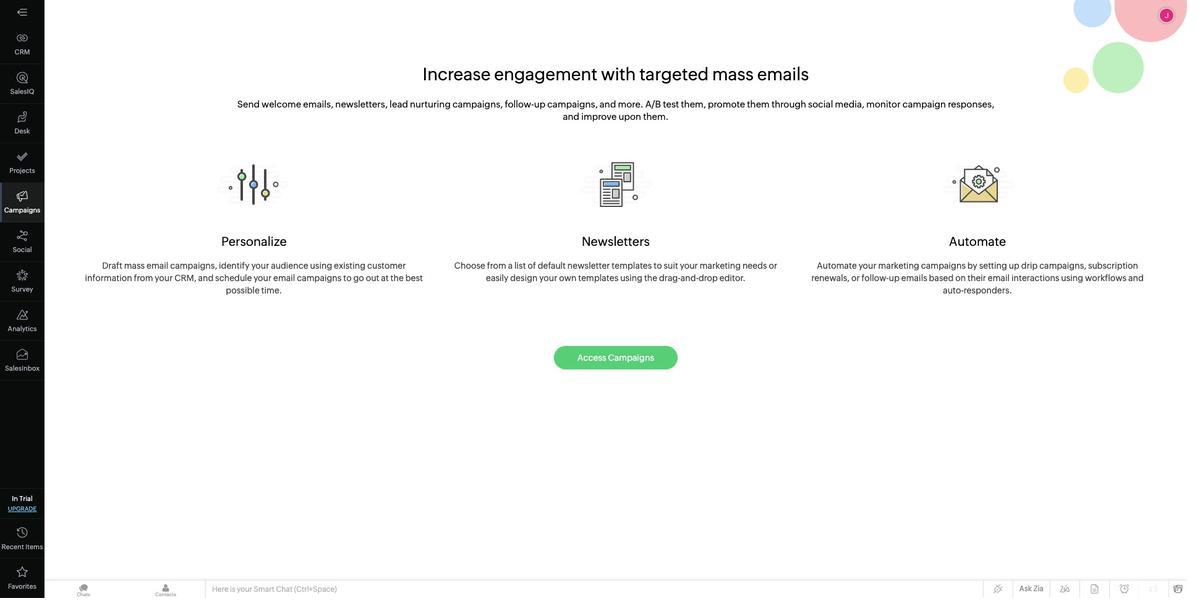 Task type: vqa. For each thing, say whether or not it's contained in the screenshot.
the topmost or
yes



Task type: locate. For each thing, give the bounding box(es) containing it.
emails inside automate your marketing campaigns by setting up drip campaigns, subscription renewals, or follow-up emails based on their email interactions using workflows and auto-responders.
[[902, 274, 928, 283]]

engagement
[[494, 64, 598, 84]]

list
[[515, 261, 526, 271]]

identify
[[219, 261, 250, 271]]

survey link
[[0, 262, 45, 302]]

1 horizontal spatial to
[[654, 261, 662, 271]]

or right renewals,
[[852, 274, 861, 283]]

2 the from the left
[[645, 274, 658, 283]]

design
[[511, 274, 538, 283]]

time.
[[261, 286, 282, 296]]

in
[[12, 496, 18, 503]]

up left drip
[[1010, 261, 1020, 271]]

contacts image
[[127, 582, 205, 599]]

templates down newsletter
[[579, 274, 619, 283]]

1 vertical spatial from
[[134, 274, 153, 283]]

or right needs
[[769, 261, 778, 271]]

improve
[[582, 111, 617, 122]]

email
[[147, 261, 169, 271], [274, 274, 295, 283], [989, 274, 1010, 283]]

and down subscription
[[1129, 274, 1145, 283]]

of
[[528, 261, 536, 271]]

1 vertical spatial emails
[[902, 274, 928, 283]]

and
[[600, 99, 617, 109], [563, 111, 580, 122], [198, 274, 214, 283], [1129, 274, 1145, 283]]

items
[[25, 544, 43, 551]]

go
[[354, 274, 364, 283]]

workflows
[[1086, 274, 1127, 283]]

and up improve
[[600, 99, 617, 109]]

campaigns inside automate your marketing campaigns by setting up drip campaigns, subscription renewals, or follow-up emails based on their email interactions using workflows and auto-responders.
[[922, 261, 966, 271]]

crm link
[[0, 25, 45, 64]]

ask zia
[[1020, 585, 1044, 594]]

monitor
[[867, 99, 901, 109]]

0 vertical spatial to
[[654, 261, 662, 271]]

0 horizontal spatial from
[[134, 274, 153, 283]]

1 marketing from the left
[[700, 261, 741, 271]]

campaigns up based at the top right of the page
[[922, 261, 966, 271]]

automate up by
[[950, 235, 1007, 249]]

to inside choose from a list of default newsletter templates to suit your marketing needs or easily design your own templates using the drag-and-drop editor.
[[654, 261, 662, 271]]

and right crm,
[[198, 274, 214, 283]]

0 vertical spatial or
[[769, 261, 778, 271]]

campaigns right access
[[609, 353, 655, 363]]

campaigns, up interactions
[[1040, 261, 1087, 271]]

from up easily
[[487, 261, 507, 271]]

0 horizontal spatial campaigns
[[4, 207, 40, 214]]

email right draft
[[147, 261, 169, 271]]

1 the from the left
[[391, 274, 404, 283]]

lead
[[390, 99, 408, 109]]

2 marketing from the left
[[879, 261, 920, 271]]

newsletters,
[[336, 99, 388, 109]]

1 horizontal spatial emails
[[902, 274, 928, 283]]

favorites
[[8, 583, 36, 591]]

up left based at the top right of the page
[[890, 274, 900, 283]]

using
[[310, 261, 332, 271], [621, 274, 643, 283], [1062, 274, 1084, 283]]

and left improve
[[563, 111, 580, 122]]

automate for automate your marketing campaigns by setting up drip campaigns, subscription renewals, or follow-up emails based on their email interactions using workflows and auto-responders.
[[818, 261, 857, 271]]

0 horizontal spatial follow-
[[505, 99, 534, 109]]

emails
[[758, 64, 810, 84], [902, 274, 928, 283]]

your
[[251, 261, 269, 271], [680, 261, 698, 271], [859, 261, 877, 271], [155, 274, 173, 283], [254, 274, 272, 283], [540, 274, 558, 283], [237, 586, 252, 595]]

0 horizontal spatial to
[[344, 274, 352, 283]]

2 horizontal spatial up
[[1010, 261, 1020, 271]]

crm,
[[175, 274, 197, 283]]

salesinbox link
[[0, 342, 45, 381]]

0 vertical spatial up
[[534, 99, 546, 109]]

mass right draft
[[124, 261, 145, 271]]

is
[[230, 586, 235, 595]]

drip
[[1022, 261, 1038, 271]]

increase engagement with targeted mass emails
[[423, 64, 810, 84]]

0 horizontal spatial using
[[310, 261, 332, 271]]

up down engagement
[[534, 99, 546, 109]]

targeted
[[640, 64, 709, 84]]

1 horizontal spatial or
[[852, 274, 861, 283]]

campaigns inside draft mass email campaigns, identify your audience using existing customer information from your crm, and schedule your email campaigns to go out at the best possible time.
[[297, 274, 342, 283]]

nurturing
[[410, 99, 451, 109]]

campaigns
[[922, 261, 966, 271], [297, 274, 342, 283]]

1 horizontal spatial campaigns
[[922, 261, 966, 271]]

1 horizontal spatial up
[[890, 274, 900, 283]]

own
[[559, 274, 577, 283]]

welcome
[[262, 99, 301, 109]]

drop
[[699, 274, 718, 283]]

1 vertical spatial or
[[852, 274, 861, 283]]

from right information
[[134, 274, 153, 283]]

campaigns down audience
[[297, 274, 342, 283]]

salesinbox
[[5, 365, 40, 372]]

0 horizontal spatial automate
[[818, 261, 857, 271]]

social link
[[0, 223, 45, 262]]

choose from a list of default newsletter templates to suit your marketing needs or easily design your own templates using the drag-and-drop editor.
[[455, 261, 778, 283]]

automate inside automate your marketing campaigns by setting up drip campaigns, subscription renewals, or follow-up emails based on their email interactions using workflows and auto-responders.
[[818, 261, 857, 271]]

the left 'drag-'
[[645, 274, 658, 283]]

to
[[654, 261, 662, 271], [344, 274, 352, 283]]

2 vertical spatial up
[[890, 274, 900, 283]]

0 vertical spatial campaigns
[[4, 207, 40, 214]]

automate for automate
[[950, 235, 1007, 249]]

a
[[508, 261, 513, 271]]

drag-
[[660, 274, 681, 283]]

1 horizontal spatial email
[[274, 274, 295, 283]]

from
[[487, 261, 507, 271], [134, 274, 153, 283]]

projects
[[9, 167, 35, 174]]

1 vertical spatial mass
[[124, 261, 145, 271]]

0 vertical spatial automate
[[950, 235, 1007, 249]]

from inside choose from a list of default newsletter templates to suit your marketing needs or easily design your own templates using the drag-and-drop editor.
[[487, 261, 507, 271]]

or
[[769, 261, 778, 271], [852, 274, 861, 283]]

1 horizontal spatial from
[[487, 261, 507, 271]]

choose
[[455, 261, 486, 271]]

existing
[[334, 261, 366, 271]]

email down the setting
[[989, 274, 1010, 283]]

1 horizontal spatial using
[[621, 274, 643, 283]]

the
[[391, 274, 404, 283], [645, 274, 658, 283]]

2 horizontal spatial email
[[989, 274, 1010, 283]]

emails left based at the top right of the page
[[902, 274, 928, 283]]

0 horizontal spatial marketing
[[700, 261, 741, 271]]

follow- inside send welcome emails, newsletters, lead nurturing campaigns, follow-up campaigns, and more. a/b test them, promote them through social media, monitor campaign responses, and improve upon them.
[[505, 99, 534, 109]]

0 horizontal spatial mass
[[124, 261, 145, 271]]

through
[[772, 99, 807, 109]]

marketing inside choose from a list of default newsletter templates to suit your marketing needs or easily design your own templates using the drag-and-drop editor.
[[700, 261, 741, 271]]

setting
[[980, 261, 1008, 271]]

1 horizontal spatial the
[[645, 274, 658, 283]]

smart
[[254, 586, 275, 595]]

social
[[13, 246, 32, 254]]

1 horizontal spatial follow-
[[862, 274, 890, 283]]

0 horizontal spatial emails
[[758, 64, 810, 84]]

marketing
[[700, 261, 741, 271], [879, 261, 920, 271]]

a/b
[[646, 99, 661, 109]]

0 vertical spatial follow-
[[505, 99, 534, 109]]

0 horizontal spatial campaigns
[[297, 274, 342, 283]]

follow- right renewals,
[[862, 274, 890, 283]]

campaigns, inside automate your marketing campaigns by setting up drip campaigns, subscription renewals, or follow-up emails based on their email interactions using workflows and auto-responders.
[[1040, 261, 1087, 271]]

1 horizontal spatial automate
[[950, 235, 1007, 249]]

suit
[[664, 261, 679, 271]]

follow-
[[505, 99, 534, 109], [862, 274, 890, 283]]

1 vertical spatial to
[[344, 274, 352, 283]]

up
[[534, 99, 546, 109], [1010, 261, 1020, 271], [890, 274, 900, 283]]

to left go
[[344, 274, 352, 283]]

the right at
[[391, 274, 404, 283]]

upgrade
[[8, 506, 37, 513]]

automate up renewals,
[[818, 261, 857, 271]]

0 horizontal spatial or
[[769, 261, 778, 271]]

1 vertical spatial automate
[[818, 261, 857, 271]]

follow- down engagement
[[505, 99, 534, 109]]

using left workflows
[[1062, 274, 1084, 283]]

crm
[[15, 48, 30, 56]]

responses,
[[949, 99, 995, 109]]

2 horizontal spatial using
[[1062, 274, 1084, 283]]

0 vertical spatial emails
[[758, 64, 810, 84]]

1 horizontal spatial mass
[[713, 64, 754, 84]]

using left existing
[[310, 261, 332, 271]]

1 horizontal spatial campaigns
[[609, 353, 655, 363]]

follow- inside automate your marketing campaigns by setting up drip campaigns, subscription renewals, or follow-up emails based on their email interactions using workflows and auto-responders.
[[862, 274, 890, 283]]

to left suit
[[654, 261, 662, 271]]

emails up the through
[[758, 64, 810, 84]]

mass up "promote"
[[713, 64, 754, 84]]

1 horizontal spatial marketing
[[879, 261, 920, 271]]

0 vertical spatial campaigns
[[922, 261, 966, 271]]

your inside automate your marketing campaigns by setting up drip campaigns, subscription renewals, or follow-up emails based on their email interactions using workflows and auto-responders.
[[859, 261, 877, 271]]

campaigns up social link
[[4, 207, 40, 214]]

1 vertical spatial campaigns
[[297, 274, 342, 283]]

upon
[[619, 111, 642, 122]]

using left 'drag-'
[[621, 274, 643, 283]]

email down audience
[[274, 274, 295, 283]]

media,
[[836, 99, 865, 109]]

campaigns, up crm,
[[170, 261, 217, 271]]

send welcome emails, newsletters, lead nurturing campaigns, follow-up campaigns, and more. a/b test them, promote them through social media, monitor campaign responses, and improve upon them.
[[237, 99, 995, 122]]

0 horizontal spatial the
[[391, 274, 404, 283]]

0 vertical spatial from
[[487, 261, 507, 271]]

using inside draft mass email campaigns, identify your audience using existing customer information from your crm, and schedule your email campaigns to go out at the best possible time.
[[310, 261, 332, 271]]

default
[[538, 261, 566, 271]]

templates down newsletters
[[612, 261, 652, 271]]

1 vertical spatial follow-
[[862, 274, 890, 283]]

emails,
[[303, 99, 334, 109]]

zia
[[1034, 585, 1044, 594]]

0 horizontal spatial up
[[534, 99, 546, 109]]



Task type: describe. For each thing, give the bounding box(es) containing it.
the inside choose from a list of default newsletter templates to suit your marketing needs or easily design your own templates using the drag-and-drop editor.
[[645, 274, 658, 283]]

increase
[[423, 64, 491, 84]]

or inside automate your marketing campaigns by setting up drip campaigns, subscription renewals, or follow-up emails based on their email interactions using workflows and auto-responders.
[[852, 274, 861, 283]]

trial
[[19, 496, 33, 503]]

responders.
[[965, 286, 1013, 296]]

test
[[663, 99, 680, 109]]

automate your marketing campaigns by setting up drip campaigns, subscription renewals, or follow-up emails based on their email interactions using workflows and auto-responders.
[[812, 261, 1145, 296]]

draft mass email campaigns, identify your audience using existing customer information from your crm, and schedule your email campaigns to go out at the best possible time.
[[85, 261, 423, 296]]

the inside draft mass email campaigns, identify your audience using existing customer information from your crm, and schedule your email campaigns to go out at the best possible time.
[[391, 274, 404, 283]]

customer
[[368, 261, 406, 271]]

1 vertical spatial campaigns
[[609, 353, 655, 363]]

easily
[[486, 274, 509, 283]]

desk link
[[0, 104, 45, 144]]

by
[[968, 261, 978, 271]]

out
[[366, 274, 380, 283]]

best
[[406, 274, 423, 283]]

campaigns, up improve
[[548, 99, 598, 109]]

based
[[930, 274, 954, 283]]

with
[[601, 64, 636, 84]]

more.
[[618, 99, 644, 109]]

campaigns, down "increase"
[[453, 99, 503, 109]]

auto-
[[944, 286, 965, 296]]

salesiq
[[10, 88, 34, 95]]

social
[[809, 99, 834, 109]]

and inside automate your marketing campaigns by setting up drip campaigns, subscription renewals, or follow-up emails based on their email interactions using workflows and auto-responders.
[[1129, 274, 1145, 283]]

desk
[[15, 127, 30, 135]]

editor.
[[720, 274, 746, 283]]

in trial upgrade
[[8, 496, 37, 513]]

marketing inside automate your marketing campaigns by setting up drip campaigns, subscription renewals, or follow-up emails based on their email interactions using workflows and auto-responders.
[[879, 261, 920, 271]]

email inside automate your marketing campaigns by setting up drip campaigns, subscription renewals, or follow-up emails based on their email interactions using workflows and auto-responders.
[[989, 274, 1010, 283]]

1 vertical spatial templates
[[579, 274, 619, 283]]

0 vertical spatial templates
[[612, 261, 652, 271]]

needs
[[743, 261, 768, 271]]

renewals,
[[812, 274, 850, 283]]

personalize
[[221, 235, 287, 249]]

at
[[381, 274, 389, 283]]

here
[[212, 586, 229, 595]]

newsletter
[[568, 261, 610, 271]]

from inside draft mass email campaigns, identify your audience using existing customer information from your crm, and schedule your email campaigns to go out at the best possible time.
[[134, 274, 153, 283]]

on
[[956, 274, 967, 283]]

recent items
[[2, 544, 43, 551]]

campaign
[[903, 99, 947, 109]]

mass inside draft mass email campaigns, identify your audience using existing customer information from your crm, and schedule your email campaigns to go out at the best possible time.
[[124, 261, 145, 271]]

salesiq link
[[0, 64, 45, 104]]

possible
[[226, 286, 260, 296]]

chat
[[276, 586, 293, 595]]

information
[[85, 274, 132, 283]]

campaigns, inside draft mass email campaigns, identify your audience using existing customer information from your crm, and schedule your email campaigns to go out at the best possible time.
[[170, 261, 217, 271]]

survey
[[11, 286, 33, 293]]

them,
[[681, 99, 707, 109]]

analytics link
[[0, 302, 45, 342]]

here is your smart chat (ctrl+space)
[[212, 586, 337, 595]]

using inside automate your marketing campaigns by setting up drip campaigns, subscription renewals, or follow-up emails based on their email interactions using workflows and auto-responders.
[[1062, 274, 1084, 283]]

access
[[578, 353, 607, 363]]

(ctrl+space)
[[294, 586, 337, 595]]

and-
[[681, 274, 699, 283]]

their
[[968, 274, 987, 283]]

ask
[[1020, 585, 1033, 594]]

0 horizontal spatial email
[[147, 261, 169, 271]]

0 vertical spatial mass
[[713, 64, 754, 84]]

draft
[[102, 261, 122, 271]]

and inside draft mass email campaigns, identify your audience using existing customer information from your crm, and schedule your email campaigns to go out at the best possible time.
[[198, 274, 214, 283]]

them.
[[644, 111, 669, 122]]

projects link
[[0, 144, 45, 183]]

newsletters
[[582, 235, 650, 249]]

audience
[[271, 261, 308, 271]]

subscription
[[1089, 261, 1139, 271]]

send
[[237, 99, 260, 109]]

to inside draft mass email campaigns, identify your audience using existing customer information from your crm, and schedule your email campaigns to go out at the best possible time.
[[344, 274, 352, 283]]

schedule
[[215, 274, 252, 283]]

access campaigns
[[578, 353, 655, 363]]

1 vertical spatial up
[[1010, 261, 1020, 271]]

promote
[[708, 99, 746, 109]]

up inside send welcome emails, newsletters, lead nurturing campaigns, follow-up campaigns, and more. a/b test them, promote them through social media, monitor campaign responses, and improve upon them.
[[534, 99, 546, 109]]

or inside choose from a list of default newsletter templates to suit your marketing needs or easily design your own templates using the drag-and-drop editor.
[[769, 261, 778, 271]]

recent
[[2, 544, 24, 551]]

using inside choose from a list of default newsletter templates to suit your marketing needs or easily design your own templates using the drag-and-drop editor.
[[621, 274, 643, 283]]

campaigns link
[[0, 183, 45, 223]]

them
[[748, 99, 770, 109]]

chats image
[[45, 582, 123, 599]]



